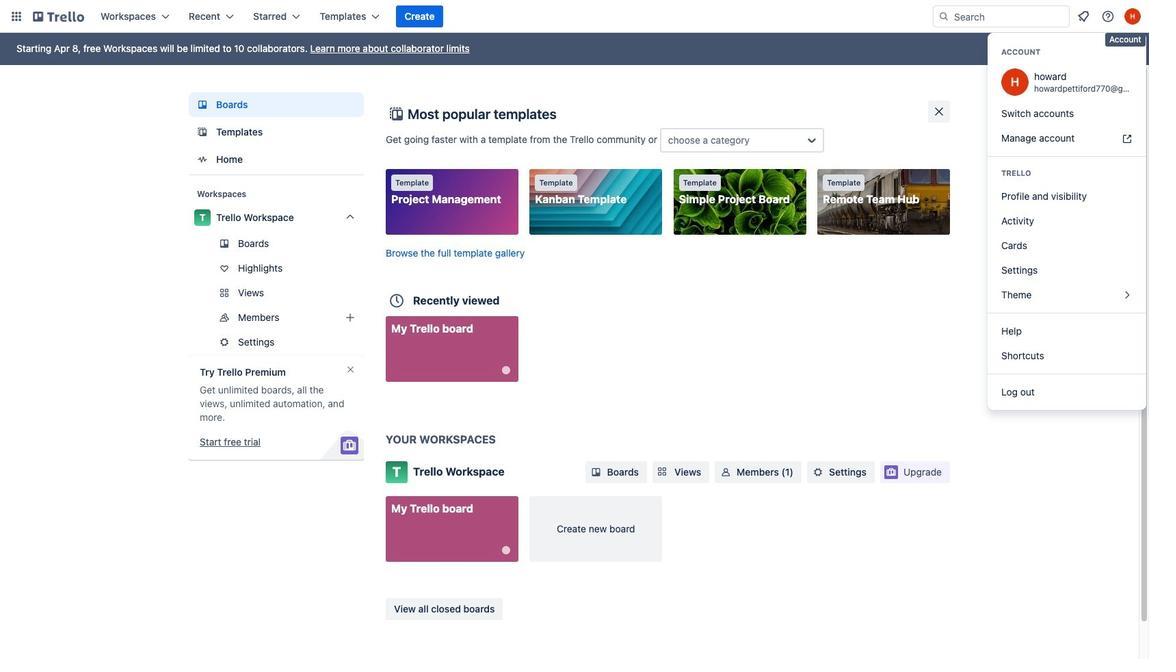 Task type: vqa. For each thing, say whether or not it's contained in the screenshot.
Add a card button associated with Week of 4/13-19
no



Task type: locate. For each thing, give the bounding box(es) containing it.
0 horizontal spatial howard (howard38800628) image
[[1002, 68, 1029, 96]]

howard (howard38800628) image right open information menu image
[[1125, 8, 1142, 25]]

home image
[[194, 151, 211, 168]]

1 vertical spatial howard (howard38800628) image
[[1002, 68, 1029, 96]]

0 horizontal spatial sm image
[[719, 465, 733, 479]]

0 vertical spatial howard (howard38800628) image
[[1125, 8, 1142, 25]]

1 horizontal spatial howard (howard38800628) image
[[1125, 8, 1142, 25]]

tooltip
[[1106, 33, 1146, 46]]

back to home image
[[33, 5, 84, 27]]

add image
[[342, 309, 359, 326]]

0 notifications image
[[1076, 8, 1092, 25]]

sm image
[[719, 465, 733, 479], [812, 465, 825, 479]]

template board image
[[194, 124, 211, 140]]

Search field
[[950, 7, 1070, 26]]

2 sm image from the left
[[812, 465, 825, 479]]

there is new activity on this board. image
[[502, 546, 511, 554]]

1 horizontal spatial sm image
[[812, 465, 825, 479]]

board image
[[194, 97, 211, 113]]

howard (howard38800628) image
[[1125, 8, 1142, 25], [1002, 68, 1029, 96]]

howard (howard38800628) image down search "field" on the top of page
[[1002, 68, 1029, 96]]



Task type: describe. For each thing, give the bounding box(es) containing it.
search image
[[939, 11, 950, 22]]

there is new activity on this board. image
[[502, 366, 511, 374]]

open information menu image
[[1102, 10, 1116, 23]]

howard (howard38800628) image inside primary element
[[1125, 8, 1142, 25]]

sm image
[[590, 465, 603, 479]]

primary element
[[0, 0, 1150, 33]]

1 sm image from the left
[[719, 465, 733, 479]]



